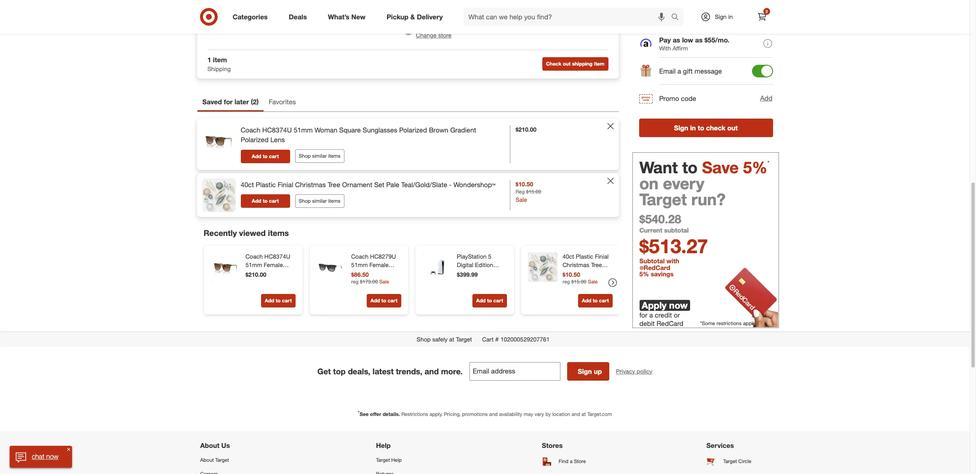 Task type: vqa. For each thing, say whether or not it's contained in the screenshot.
cards;
no



Task type: locate. For each thing, give the bounding box(es) containing it.
shop
[[299, 153, 311, 159], [299, 198, 311, 204], [417, 336, 431, 343]]

edition
[[475, 261, 493, 269]]

2 reg from the left
[[562, 278, 570, 285]]

$15.00 for $10.50 reg $15.00 sale
[[526, 189, 541, 195]]

1 item shipping
[[207, 56, 231, 72]]

0 vertical spatial about
[[200, 442, 219, 450]]

1 horizontal spatial wondershop™
[[562, 278, 599, 285]]

polarized for coach hc8374u 51mm female square sunglasses polarized
[[245, 287, 270, 294]]

0 horizontal spatial christmas
[[295, 180, 326, 189]]

1 similar from the top
[[312, 153, 327, 159]]

items right viewed
[[268, 228, 289, 238]]

coach up the rectangle
[[351, 253, 368, 260]]

coach hc8374u 51mm woman square sunglasses polarized brown gradient polarized lens image
[[202, 124, 236, 157]]

sign left apply)
[[715, 13, 727, 20]]

51mm inside coach hc8374u 51mm female square sunglasses polarized
[[245, 261, 262, 269]]

51mm left woman
[[294, 126, 313, 134]]

search
[[667, 13, 688, 22]]

1 female from the left
[[264, 261, 283, 269]]

free
[[659, 8, 673, 17]]

0 horizontal spatial 51mm
[[245, 261, 262, 269]]

reg inside $10.50 reg $15.00 sale
[[562, 278, 570, 285]]

add to cart inside 40ct plastic finial christmas tree ornament set pale teal/gold/slate - wondershop™ list item
[[252, 198, 279, 204]]

female inside coach hc8374u 51mm female square sunglasses polarized
[[264, 261, 283, 269]]

2 vertical spatial items
[[268, 228, 289, 238]]

recently
[[204, 228, 237, 238]]

recently viewed items
[[204, 228, 289, 238]]

1 horizontal spatial now
[[669, 300, 688, 311]]

item inside button
[[594, 61, 605, 67]]

cart up #
[[493, 298, 503, 304]]

finial inside 40ct plastic finial christmas tree ornament set pale teal/gold/slate - wondershop™ link
[[278, 180, 293, 189]]

shop similar items button
[[295, 150, 344, 163], [295, 195, 344, 208]]

apply.
[[743, 320, 756, 327], [430, 411, 443, 418]]

in inside sign in link
[[728, 13, 733, 20]]

get it by sat, nov 18 when you order by 12:00pm tomorrow
[[416, 4, 507, 19]]

about down about us
[[200, 457, 214, 464]]

promotions
[[462, 411, 488, 418]]

hc8374u up the $210.00 add to cart
[[264, 253, 290, 260]]

- inside 40ct plastic finial christmas tree ornament set - wondershop™
[[601, 270, 603, 277]]

in for sign in to check out
[[690, 124, 696, 132]]

0 horizontal spatial $10.50
[[516, 180, 533, 188]]

2 vertical spatial a
[[570, 459, 573, 465]]

$10.50
[[516, 180, 533, 188], [562, 271, 580, 278]]

as
[[673, 36, 680, 44], [695, 36, 703, 44]]

female up the $210.00 add to cart
[[264, 261, 283, 269]]

about for about us
[[200, 442, 219, 450]]

2 horizontal spatial for
[[640, 311, 648, 320]]

vary
[[535, 411, 544, 418]]

square for woman
[[339, 126, 361, 134]]

2 female from the left
[[369, 261, 388, 269]]

1 shop similar items button from the top
[[295, 150, 344, 163]]

51mm for coach hc8374u 51mm woman square sunglasses polarized brown gradient polarized lens
[[294, 126, 313, 134]]

$15.00 for $10.50 reg $15.00 sale
[[571, 278, 586, 285]]

1 vertical spatial items
[[328, 198, 341, 204]]

policy
[[637, 368, 652, 375]]

now right chat
[[46, 453, 58, 461]]

cart
[[269, 153, 279, 159], [269, 198, 279, 204], [282, 298, 292, 304], [388, 298, 397, 304], [493, 298, 503, 304], [599, 298, 609, 304]]

0 horizontal spatial square
[[245, 270, 264, 277]]

now inside 'button'
[[46, 453, 58, 461]]

to inside coach hc8374u 51mm woman square sunglasses polarized brown gradient polarized lens list item
[[263, 153, 268, 159]]

1 horizontal spatial 40ct
[[562, 253, 574, 260]]

tree for -
[[591, 261, 602, 269]]

coach hc8374u 51mm female square sunglasses polarized image
[[211, 253, 240, 282], [211, 253, 240, 282]]

shop inside list item
[[299, 198, 311, 204]]

0 vertical spatial finial
[[278, 180, 293, 189]]

cart up recently viewed items
[[269, 198, 279, 204]]

chat now dialog
[[10, 446, 72, 468]]

at down tomorrow
[[487, 23, 492, 30]]

1 vertical spatial redcard
[[657, 320, 684, 328]]

in inside sign in to check out button
[[690, 124, 696, 132]]

female down hc8279u
[[369, 261, 388, 269]]

coach inside coach hc8374u 51mm woman square sunglasses polarized brown gradient polarized lens
[[241, 126, 260, 134]]

savings
[[651, 271, 674, 279]]

2 vertical spatial polarized
[[245, 287, 270, 294]]

0 horizontal spatial ornament
[[342, 180, 372, 189]]

pickup & delivery
[[387, 12, 443, 21]]

playstation 5 digital edition console image
[[422, 253, 452, 282], [422, 253, 452, 282]]

ornament inside 40ct plastic finial christmas tree ornament set - wondershop™
[[562, 270, 589, 277]]

1 horizontal spatial get
[[416, 4, 426, 11]]

sign in link
[[693, 8, 746, 26]]

$10.50 inside $10.50 reg $15.00 sale
[[562, 271, 580, 278]]

christmas inside list item
[[295, 180, 326, 189]]

0 vertical spatial polarized
[[399, 126, 427, 134]]

0 horizontal spatial help
[[376, 442, 391, 450]]

sunglasses for coach hc8374u 51mm female square sunglasses polarized
[[245, 278, 276, 285]]

cart down lens
[[269, 153, 279, 159]]

saved
[[202, 98, 222, 106]]

1 vertical spatial finial
[[595, 253, 609, 260]]

0 vertical spatial $10.50
[[516, 180, 533, 188]]

$10.50 inside the $10.50 reg $15.00 sale
[[516, 180, 533, 188]]

0 vertical spatial shop similar items button
[[295, 150, 344, 163]]

2 horizontal spatial by
[[546, 411, 551, 418]]

with
[[659, 17, 671, 24], [659, 45, 671, 52]]

about up about target
[[200, 442, 219, 450]]

$86.50 reg $173.00 sale
[[351, 271, 389, 285]]

1 vertical spatial plastic
[[576, 253, 593, 260]]

add to cart button down $399.99
[[472, 294, 507, 308]]

as right 'low'
[[695, 36, 703, 44]]

on
[[640, 174, 659, 193]]

40ct right '40ct plastic finial christmas tree ornament set pale teal/gold/slate - wondershop&#8482;' image
[[241, 180, 254, 189]]

at for richmond
[[487, 23, 492, 30]]

promo
[[659, 94, 679, 103]]

low
[[682, 36, 693, 44]]

0 vertical spatial shop
[[299, 153, 311, 159]]

with down free
[[659, 17, 671, 24]]

1 horizontal spatial as
[[695, 36, 703, 44]]

- right $10.50 reg $15.00 sale
[[601, 270, 603, 277]]

2 about from the top
[[200, 457, 214, 464]]

shop similar items inside 40ct plastic finial christmas tree ornament set pale teal/gold/slate - wondershop™ list item
[[299, 198, 341, 204]]

1 vertical spatial shop
[[299, 198, 311, 204]]

square down viewed
[[245, 270, 264, 277]]

0 horizontal spatial 40ct
[[241, 180, 254, 189]]

$15.00
[[526, 189, 541, 195], [571, 278, 586, 285]]

reg inside $86.50 reg $173.00 sale
[[351, 278, 358, 285]]

wondershop™ inside list item
[[454, 180, 496, 189]]

1 vertical spatial in
[[690, 124, 696, 132]]

40ct plastic finial christmas tree ornament set - wondershop™ image
[[528, 253, 557, 282], [528, 253, 557, 282]]

plastic for 40ct plastic finial christmas tree ornament set - wondershop™
[[576, 253, 593, 260]]

plastic inside 40ct plastic finial christmas tree ornament set - wondershop™
[[576, 253, 593, 260]]

sale for 40ct plastic finial christmas tree ornament set - wondershop™
[[588, 278, 598, 285]]

1 horizontal spatial square
[[339, 126, 361, 134]]

finial for 40ct plastic finial christmas tree ornament set - wondershop™
[[595, 253, 609, 260]]

plastic inside list item
[[256, 180, 276, 189]]

cart inside 40ct plastic finial christmas tree ornament set pale teal/gold/slate - wondershop™ list item
[[269, 198, 279, 204]]

5
[[488, 253, 491, 260]]

1 horizontal spatial a
[[649, 311, 653, 320]]

by down nov at top
[[455, 13, 460, 19]]

2 horizontal spatial at
[[582, 411, 586, 418]]

coach for coach hc8374u 51mm female square sunglasses polarized
[[245, 253, 263, 260]]

by right vary
[[546, 411, 551, 418]]

None text field
[[470, 362, 560, 381]]

later
[[235, 98, 249, 106]]

on every target run?
[[640, 174, 726, 209]]

cart down "coach hc8374u 51mm female square sunglasses polarized" link
[[282, 298, 292, 304]]

sign for sign up
[[578, 368, 592, 376]]

0 horizontal spatial and
[[425, 367, 439, 376]]

plastic
[[256, 180, 276, 189], [576, 253, 593, 260]]

shop similar items button inside coach hc8374u 51mm woman square sunglasses polarized brown gradient polarized lens list item
[[295, 150, 344, 163]]

coach for coach hc8374u 51mm woman square sunglasses polarized brown gradient polarized lens
[[241, 126, 260, 134]]

privacy policy link
[[616, 368, 652, 376]]

0 horizontal spatial in
[[690, 124, 696, 132]]

1 vertical spatial now
[[46, 453, 58, 461]]

at left target.com
[[582, 411, 586, 418]]

add to cart button down "coach hc8374u 51mm female square sunglasses polarized" link
[[261, 294, 295, 308]]

shipping up 'orders*'
[[675, 8, 703, 17]]

51mm
[[294, 126, 313, 134], [245, 261, 262, 269], [351, 261, 368, 269]]

0 vertical spatial 5%
[[743, 158, 768, 177]]

0 vertical spatial *
[[768, 160, 770, 166]]

2 horizontal spatial sign
[[715, 13, 727, 20]]

40ct up $10.50 reg $15.00 sale
[[562, 253, 574, 260]]

0 horizontal spatial sale
[[379, 278, 389, 285]]

viewed
[[239, 228, 266, 238]]

51mm up the $86.50
[[351, 261, 368, 269]]

now inside apply now for a credit or debit redcard
[[669, 300, 688, 311]]

$15.00 inside $10.50 reg $15.00 sale
[[571, 278, 586, 285]]

female for square
[[264, 261, 283, 269]]

1 horizontal spatial tree
[[591, 261, 602, 269]]

square right woman
[[339, 126, 361, 134]]

2 with from the top
[[659, 45, 671, 52]]

and right location
[[572, 411, 580, 418]]

coach hc8374u 51mm female square sunglasses polarized link
[[245, 253, 294, 294]]

1 vertical spatial $15.00
[[571, 278, 586, 285]]

get inside the get it by sat, nov 18 when you order by 12:00pm tomorrow
[[416, 4, 426, 11]]

sale inside $86.50 reg $173.00 sale
[[379, 278, 389, 285]]

shipping right check
[[572, 61, 593, 67]]

rectangle
[[351, 270, 378, 277]]

add to cart inside coach hc8374u 51mm woman square sunglasses polarized brown gradient polarized lens list item
[[252, 153, 279, 159]]

sign left up
[[578, 368, 592, 376]]

#
[[495, 336, 499, 343]]

at for target
[[449, 336, 454, 343]]

1 horizontal spatial set
[[591, 270, 599, 277]]

0 vertical spatial at
[[487, 23, 492, 30]]

coach hc8374u 51mm woman square sunglasses polarized brown gradient polarized lens list item
[[197, 119, 619, 170]]

to inside 40ct plastic finial christmas tree ornament set pale teal/gold/slate - wondershop™ list item
[[263, 198, 268, 204]]

1 reg from the left
[[351, 278, 358, 285]]

$15.00 inside the $10.50 reg $15.00 sale
[[526, 189, 541, 195]]

with
[[667, 257, 679, 265]]

1 vertical spatial get
[[317, 367, 331, 376]]

5% right save
[[743, 158, 768, 177]]

get top deals, latest trends, and more.
[[317, 367, 463, 376]]

about for about target
[[200, 457, 214, 464]]

get left top
[[317, 367, 331, 376]]

a for gift
[[678, 67, 681, 75]]

tree inside 40ct plastic finial christmas tree ornament set - wondershop™
[[591, 261, 602, 269]]

add to cart button up viewed
[[241, 195, 290, 208]]

1 vertical spatial 5%
[[640, 271, 649, 279]]

1 vertical spatial by
[[455, 13, 460, 19]]

2 horizontal spatial 51mm
[[351, 261, 368, 269]]

about target link
[[200, 453, 264, 467]]

0 vertical spatial ornament
[[342, 180, 372, 189]]

0 horizontal spatial 5%
[[640, 271, 649, 279]]

square
[[339, 126, 361, 134], [245, 270, 264, 277]]

in left apply)
[[728, 13, 733, 20]]

40ct inside 40ct plastic finial christmas tree ornament set - wondershop™
[[562, 253, 574, 260]]

1 vertical spatial -
[[601, 270, 603, 277]]

ornament
[[342, 180, 372, 189], [562, 270, 589, 277]]

set inside 40ct plastic finial christmas tree ornament set - wondershop™
[[591, 270, 599, 277]]

1 vertical spatial out
[[727, 124, 738, 132]]

$210.00 for $210.00
[[516, 126, 537, 133]]

square inside coach hc8374u 51mm woman square sunglasses polarized brown gradient polarized lens
[[339, 126, 361, 134]]

at inside not available at richmond change store
[[487, 23, 492, 30]]

0 vertical spatial get
[[416, 4, 426, 11]]

1 vertical spatial a
[[649, 311, 653, 320]]

0 horizontal spatial plastic
[[256, 180, 276, 189]]

hc8374u up lens
[[262, 126, 292, 134]]

similar inside 40ct plastic finial christmas tree ornament set pale teal/gold/slate - wondershop™ list item
[[312, 198, 327, 204]]

polarized
[[399, 126, 427, 134], [241, 135, 269, 144], [245, 287, 270, 294]]

51mm up the $210.00 add to cart
[[245, 261, 262, 269]]

a right find
[[570, 459, 573, 465]]

in for sign in
[[728, 13, 733, 20]]

2 as from the left
[[695, 36, 703, 44]]

with inside pay as low as $55/mo. with affirm
[[659, 45, 671, 52]]

0 vertical spatial for
[[224, 98, 233, 106]]

reg for $86.50
[[351, 278, 358, 285]]

51mm inside coach hc8279u 51mm female rectangle sunglasses
[[351, 261, 368, 269]]

tree inside list item
[[328, 180, 340, 189]]

40ct for 40ct plastic finial christmas tree ornament set - wondershop™
[[562, 253, 574, 260]]

hc8374u inside coach hc8374u 51mm woman square sunglasses polarized brown gradient polarized lens
[[262, 126, 292, 134]]

affirm image
[[639, 37, 653, 51], [640, 39, 651, 47]]

$10.50 for $10.50 reg $15.00 sale
[[562, 271, 580, 278]]

apply. right restrictions at the right of the page
[[743, 320, 756, 327]]

sale
[[516, 196, 527, 203], [379, 278, 389, 285], [588, 278, 598, 285]]

51mm inside coach hc8374u 51mm woman square sunglasses polarized brown gradient polarized lens
[[294, 126, 313, 134]]

as up affirm
[[673, 36, 680, 44]]

1 horizontal spatial reg
[[562, 278, 570, 285]]

to inside $399.99 add to cart
[[487, 298, 492, 304]]

with down the pay
[[659, 45, 671, 52]]

female
[[264, 261, 283, 269], [369, 261, 388, 269]]

reg
[[351, 278, 358, 285], [562, 278, 570, 285]]

1 horizontal spatial 5%
[[743, 158, 768, 177]]

now for chat
[[46, 453, 58, 461]]

2 vertical spatial sign
[[578, 368, 592, 376]]

1 vertical spatial set
[[591, 270, 599, 277]]

a for store
[[570, 459, 573, 465]]

0 vertical spatial by
[[432, 4, 438, 11]]

ornament inside 40ct plastic finial christmas tree ornament set pale teal/gold/slate - wondershop™ link
[[342, 180, 372, 189]]

1 with from the top
[[659, 17, 671, 24]]

0 vertical spatial with
[[659, 17, 671, 24]]

1 vertical spatial with
[[659, 45, 671, 52]]

0 vertical spatial apply.
[[743, 320, 756, 327]]

0 vertical spatial tree
[[328, 180, 340, 189]]

shop similar items inside coach hc8374u 51mm woman square sunglasses polarized brown gradient polarized lens list item
[[299, 153, 341, 159]]

more.
[[441, 367, 463, 376]]

1 vertical spatial *
[[358, 410, 360, 415]]

redcard inside apply now for a credit or debit redcard
[[657, 320, 684, 328]]

shop inside coach hc8374u 51mm woman square sunglasses polarized brown gradient polarized lens list item
[[299, 153, 311, 159]]

shop similar items for woman
[[299, 153, 341, 159]]

chat
[[32, 453, 44, 461]]

store
[[574, 459, 586, 465]]

add to cart down "$173.00"
[[370, 298, 397, 304]]

40ct inside list item
[[241, 180, 254, 189]]

0 vertical spatial shipping
[[675, 8, 703, 17]]

female for rectangle
[[369, 261, 388, 269]]

0 vertical spatial items
[[328, 153, 341, 159]]

similar for woman
[[312, 153, 327, 159]]

cart inside the $210.00 add to cart
[[282, 298, 292, 304]]

similar for christmas
[[312, 198, 327, 204]]

2 similar from the top
[[312, 198, 327, 204]]

target help
[[376, 457, 402, 464]]

items inside 40ct plastic finial christmas tree ornament set pale teal/gold/slate - wondershop™ list item
[[328, 198, 341, 204]]

email a gift message
[[659, 67, 722, 75]]

1 about from the top
[[200, 442, 219, 450]]

1 horizontal spatial sale
[[516, 196, 527, 203]]

0 vertical spatial hc8374u
[[262, 126, 292, 134]]

coach inside coach hc8374u 51mm female square sunglasses polarized
[[245, 253, 263, 260]]

wondershop™ inside 40ct plastic finial christmas tree ornament set - wondershop™
[[562, 278, 599, 285]]

sign down promo code
[[674, 124, 688, 132]]

- right "teal/gold/slate"
[[449, 180, 452, 189]]

sunglasses inside coach hc8374u 51mm woman square sunglasses polarized brown gradient polarized lens
[[363, 126, 397, 134]]

for left credit
[[640, 311, 648, 320]]

sale inside $10.50 reg $15.00 sale
[[588, 278, 598, 285]]

0 horizontal spatial sign
[[578, 368, 592, 376]]

christmas inside 40ct plastic finial christmas tree ornament set - wondershop™
[[562, 261, 589, 269]]

coach hc8279u 51mm female rectangle sunglasses image
[[317, 253, 346, 282], [317, 253, 346, 282]]

5% down subtotal at bottom
[[640, 271, 649, 279]]

1 horizontal spatial shipping
[[675, 8, 703, 17]]

0 vertical spatial -
[[449, 180, 452, 189]]

similar inside coach hc8374u 51mm woman square sunglasses polarized brown gradient polarized lens list item
[[312, 153, 327, 159]]

$210.00 inside the $210.00 add to cart
[[245, 271, 266, 278]]

about
[[200, 442, 219, 450], [200, 457, 214, 464]]

similar
[[312, 153, 327, 159], [312, 198, 327, 204]]

2 shop similar items from the top
[[299, 198, 341, 204]]

sign in to check out
[[674, 124, 738, 132]]

1 horizontal spatial christmas
[[562, 261, 589, 269]]

add to cart down lens
[[252, 153, 279, 159]]

add to cart button for 40ct plastic finial christmas tree ornament set - wondershop™
[[578, 294, 613, 308]]

1 shop similar items from the top
[[299, 153, 341, 159]]

2 shop similar items button from the top
[[295, 195, 344, 208]]

and left availability
[[489, 411, 498, 418]]

set
[[374, 180, 384, 189], [591, 270, 599, 277]]

0 vertical spatial plastic
[[256, 180, 276, 189]]

add inside the $210.00 add to cart
[[265, 298, 274, 304]]

coach down (
[[241, 126, 260, 134]]

stores
[[542, 442, 563, 450]]

cart down $86.50 reg $173.00 sale
[[388, 298, 397, 304]]

items inside coach hc8374u 51mm woman square sunglasses polarized brown gradient polarized lens list item
[[328, 153, 341, 159]]

coach inside coach hc8279u 51mm female rectangle sunglasses
[[351, 253, 368, 260]]

0 vertical spatial wondershop™
[[454, 180, 496, 189]]

deals,
[[348, 367, 370, 376]]

items down 40ct plastic finial christmas tree ornament set pale teal/gold/slate - wondershop™ link
[[328, 198, 341, 204]]

for inside apply now for a credit or debit redcard
[[640, 311, 648, 320]]

sign in
[[715, 13, 733, 20]]

by right it
[[432, 4, 438, 11]]

sunglasses inside coach hc8279u 51mm female rectangle sunglasses
[[351, 278, 381, 285]]

0 vertical spatial out
[[563, 61, 571, 67]]

$210.00 inside coach hc8374u 51mm woman square sunglasses polarized brown gradient polarized lens list item
[[516, 126, 537, 133]]

later.
[[456, 430, 468, 437]]

coach for men&#39;s eau de toilette perfume travel spray - 0.5 fl oz - ulta beauty image
[[204, 0, 238, 28]]

get left it
[[416, 4, 426, 11]]

tomorrow
[[484, 13, 507, 19]]

you
[[430, 13, 439, 19]]

1 horizontal spatial in
[[728, 13, 733, 20]]

item inside 1 item shipping
[[213, 56, 227, 64]]

0 horizontal spatial at
[[449, 336, 454, 343]]

18
[[464, 4, 471, 11]]

2
[[253, 98, 257, 106]]

privacy policy
[[616, 368, 652, 375]]

a left "gift"
[[678, 67, 681, 75]]

deals link
[[282, 8, 317, 26]]

hc8374u
[[262, 126, 292, 134], [264, 253, 290, 260]]

chat now button
[[10, 446, 72, 468]]

help
[[376, 442, 391, 450], [391, 457, 402, 464]]

items down woman
[[328, 153, 341, 159]]

0 vertical spatial $15.00
[[526, 189, 541, 195]]

cart item ready to fulfill group
[[197, 0, 618, 50]]

0 vertical spatial sign
[[715, 13, 727, 20]]

1 horizontal spatial item
[[594, 61, 605, 67]]

cart down 40ct plastic finial christmas tree ornament set - wondershop™ link
[[599, 298, 609, 304]]

2 horizontal spatial a
[[678, 67, 681, 75]]

1 vertical spatial 40ct
[[562, 253, 574, 260]]

subtotal
[[664, 226, 689, 234]]

0 horizontal spatial by
[[432, 4, 438, 11]]

1 vertical spatial help
[[391, 457, 402, 464]]

for left later.
[[447, 430, 454, 437]]

at right safely
[[449, 336, 454, 343]]

subtotal
[[640, 257, 665, 265]]

now
[[669, 300, 688, 311], [46, 453, 58, 461]]

1 vertical spatial ornament
[[562, 270, 589, 277]]

in left check
[[690, 124, 696, 132]]

shop for christmas
[[299, 198, 311, 204]]

apply. left pricing,
[[430, 411, 443, 418]]

1 horizontal spatial -
[[601, 270, 603, 277]]

a left credit
[[649, 311, 653, 320]]

1 horizontal spatial help
[[391, 457, 402, 464]]

1 vertical spatial $210.00
[[245, 271, 266, 278]]

add to cart button for playstation 5 digital edition console
[[472, 294, 507, 308]]

circle
[[739, 459, 752, 465]]

$10.50 reg $15.00 sale
[[562, 271, 598, 285]]

0 vertical spatial set
[[374, 180, 384, 189]]

change store button
[[416, 31, 452, 40]]

square inside coach hc8374u 51mm female square sunglasses polarized
[[245, 270, 264, 277]]

categories
[[233, 12, 268, 21]]

privacy
[[616, 368, 635, 375]]

40ct for 40ct plastic finial christmas tree ornament set pale teal/gold/slate - wondershop™
[[241, 180, 254, 189]]

female inside coach hc8279u 51mm female rectangle sunglasses
[[369, 261, 388, 269]]

add to cart button down $10.50 reg $15.00 sale
[[578, 294, 613, 308]]

us
[[221, 442, 230, 450]]

shop for woman
[[299, 153, 311, 159]]

now right apply
[[669, 300, 688, 311]]

coach down viewed
[[245, 253, 263, 260]]

polarized for coach hc8374u 51mm woman square sunglasses polarized brown gradient polarized lens
[[399, 126, 427, 134]]

add to cart up viewed
[[252, 198, 279, 204]]

add to cart button down "$173.00"
[[366, 294, 401, 308]]

0 horizontal spatial item
[[213, 56, 227, 64]]

set inside list item
[[374, 180, 384, 189]]

sunglasses inside coach hc8374u 51mm female square sunglasses polarized
[[245, 278, 276, 285]]

None radio
[[404, 3, 413, 11]]

hc8374u inside coach hc8374u 51mm female square sunglasses polarized
[[264, 253, 290, 260]]

40ct
[[241, 180, 254, 189], [562, 253, 574, 260]]

1 horizontal spatial at
[[487, 23, 492, 30]]

$173.00
[[360, 278, 378, 285]]

$10.50 reg $15.00 sale
[[516, 180, 541, 203]]

sign for sign in
[[715, 13, 727, 20]]

what's
[[328, 12, 350, 21]]

1 vertical spatial shop similar items
[[299, 198, 341, 204]]

shop similar items button inside 40ct plastic finial christmas tree ornament set pale teal/gold/slate - wondershop™ list item
[[295, 195, 344, 208]]

for left the 'later'
[[224, 98, 233, 106]]

hc8374u for female
[[264, 253, 290, 260]]

and left more.
[[425, 367, 439, 376]]

*some restrictions apply.
[[700, 320, 756, 327]]

finial inside 40ct plastic finial christmas tree ornament set - wondershop™
[[595, 253, 609, 260]]

1 vertical spatial $10.50
[[562, 271, 580, 278]]

up
[[594, 368, 602, 376]]

polarized inside coach hc8374u 51mm female square sunglasses polarized
[[245, 287, 270, 294]]



Task type: describe. For each thing, give the bounding box(es) containing it.
add inside coach hc8374u 51mm woman square sunglasses polarized brown gradient polarized lens list item
[[252, 153, 261, 159]]

pricing,
[[444, 411, 461, 418]]

affirm
[[673, 45, 688, 52]]

cart inside $399.99 add to cart
[[493, 298, 503, 304]]

$399.99
[[457, 271, 478, 278]]

sign for sign in to check out
[[674, 124, 688, 132]]

message
[[695, 67, 722, 75]]

0 vertical spatial help
[[376, 442, 391, 450]]

items for tree
[[328, 198, 341, 204]]

3
[[766, 9, 768, 14]]

coach hc8374u 51mm female square sunglasses polarized
[[245, 253, 290, 294]]

apply
[[642, 300, 667, 311]]

about target
[[200, 457, 229, 464]]

target.com
[[587, 411, 612, 418]]

- inside 40ct plastic finial christmas tree ornament set pale teal/gold/slate - wondershop™ link
[[449, 180, 452, 189]]

christmas for 40ct plastic finial christmas tree ornament set - wondershop™
[[562, 261, 589, 269]]

cart inside coach hc8374u 51mm woman square sunglasses polarized brown gradient polarized lens list item
[[269, 153, 279, 159]]

add to cart button for coach hc8374u 51mm female square sunglasses polarized
[[261, 294, 295, 308]]

ornament for -
[[562, 270, 589, 277]]

*some
[[700, 320, 715, 327]]

0 horizontal spatial for
[[224, 98, 233, 106]]

shipping inside free shipping with $35 orders* (exclusions apply)
[[675, 8, 703, 17]]

debit
[[640, 320, 655, 328]]

lens
[[270, 135, 285, 144]]

what's new link
[[321, 8, 376, 26]]

plastic for 40ct plastic finial christmas tree ornament set pale teal/gold/slate - wondershop™
[[256, 180, 276, 189]]

services
[[706, 442, 734, 450]]

1 horizontal spatial apply.
[[743, 320, 756, 327]]

sale for coach hc8279u 51mm female rectangle sunglasses
[[379, 278, 389, 285]]

target circle
[[723, 459, 752, 465]]

find a store
[[559, 459, 586, 465]]

add to cart down $10.50 reg $15.00 sale
[[582, 298, 609, 304]]

pickup
[[387, 12, 409, 21]]

sale inside the $10.50 reg $15.00 sale
[[516, 196, 527, 203]]

square for female
[[245, 270, 264, 277]]

reg for $10.50
[[562, 278, 570, 285]]

40ct plastic finial christmas tree ornament set pale teal/gold/slate - wondershop™ list item
[[197, 173, 619, 217]]

cart # 102000529207761
[[482, 336, 550, 343]]

2 horizontal spatial and
[[572, 411, 580, 418]]

shop similar items button for woman
[[295, 150, 344, 163]]

apply)
[[735, 17, 751, 24]]

coach hc8374u 51mm woman square sunglasses polarized brown gradient polarized lens link
[[241, 125, 505, 145]]

at inside * see offer details. restrictions apply. pricing, promotions and availability may vary by location and at target.com
[[582, 411, 586, 418]]

item saved for later.
[[416, 430, 468, 437]]

for for apply
[[640, 311, 648, 320]]

0 vertical spatial redcard
[[644, 264, 670, 272]]

subtotal with
[[640, 257, 681, 265]]

apply now button
[[640, 300, 690, 311]]

availability
[[499, 411, 522, 418]]

coach for coach hc8279u 51mm female rectangle sunglasses
[[351, 253, 368, 260]]

favorites link
[[264, 94, 301, 111]]

order
[[441, 13, 453, 19]]

orders*
[[684, 17, 703, 24]]

target circle link
[[706, 453, 770, 470]]

sunglasses for coach hc8374u 51mm woman square sunglasses polarized brown gradient polarized lens
[[363, 126, 397, 134]]

coach hc8374u 51mm woman square sunglasses polarized brown gradient polarized lens
[[241, 126, 476, 144]]

playstation
[[457, 253, 486, 260]]

add inside $399.99 add to cart
[[476, 298, 486, 304]]

pay
[[659, 36, 671, 44]]

it
[[427, 4, 430, 11]]

$86.50
[[351, 271, 369, 278]]

$35
[[673, 17, 682, 24]]

top
[[333, 367, 346, 376]]

1 horizontal spatial and
[[489, 411, 498, 418]]

* inside want to save 5% *
[[768, 160, 770, 166]]

available
[[462, 23, 485, 30]]

0 horizontal spatial out
[[563, 61, 571, 67]]

to inside the $210.00 add to cart
[[276, 298, 280, 304]]

for for item
[[447, 430, 454, 437]]

restrictions
[[717, 320, 742, 327]]

add to cart button for coach hc8279u 51mm female rectangle sunglasses
[[366, 294, 401, 308]]

shop similar items for christmas
[[299, 198, 341, 204]]

tree for pale
[[328, 180, 340, 189]]

add to cart button down lens
[[241, 150, 290, 163]]

)
[[257, 98, 259, 106]]

$210.00 add to cart
[[245, 271, 292, 304]]

✕
[[67, 447, 70, 452]]

hc8374u for woman
[[262, 126, 292, 134]]

shop similar items button for christmas
[[295, 195, 344, 208]]

&
[[410, 12, 415, 21]]

sat,
[[440, 4, 450, 11]]

1 horizontal spatial out
[[727, 124, 738, 132]]

shop safely at target
[[417, 336, 472, 343]]

$55/mo.
[[705, 36, 730, 44]]

gift
[[683, 67, 693, 75]]

or
[[674, 311, 680, 320]]

code
[[681, 94, 696, 103]]

item
[[416, 430, 428, 437]]

see
[[360, 411, 369, 418]]

cart
[[482, 336, 494, 343]]

a inside apply now for a credit or debit redcard
[[649, 311, 653, 320]]

categories link
[[226, 8, 278, 26]]

store
[[438, 32, 452, 39]]

save
[[702, 158, 739, 177]]

free shipping with $35 orders* (exclusions apply)
[[659, 8, 751, 24]]

40ct plastic finial christmas tree ornament set pale teal/gold/slate - wondershop&#8482; image
[[202, 178, 236, 212]]

get for get it by sat, nov 18 when you order by 12:00pm tomorrow
[[416, 4, 426, 11]]

what's new
[[328, 12, 366, 21]]

sign in to check out button
[[639, 119, 773, 137]]

sunglasses for coach hc8279u 51mm female rectangle sunglasses
[[351, 278, 381, 285]]

* inside * see offer details. restrictions apply. pricing, promotions and availability may vary by location and at target.com
[[358, 410, 360, 415]]

now for apply
[[669, 300, 688, 311]]

add inside 40ct plastic finial christmas tree ornament set pale teal/gold/slate - wondershop™ list item
[[252, 198, 261, 204]]

$513.27
[[640, 234, 708, 258]]

get for get top deals, latest trends, and more.
[[317, 367, 331, 376]]

every
[[663, 174, 704, 193]]

apply. inside * see offer details. restrictions apply. pricing, promotions and availability may vary by location and at target.com
[[430, 411, 443, 418]]

51mm for coach hc8374u 51mm female square sunglasses polarized
[[245, 261, 262, 269]]

find
[[559, 459, 569, 465]]

1 as from the left
[[673, 36, 680, 44]]

set for pale
[[374, 180, 384, 189]]

check out shipping item button
[[542, 57, 608, 71]]

not
[[452, 23, 461, 30]]

2 vertical spatial shop
[[417, 336, 431, 343]]

by inside * see offer details. restrictions apply. pricing, promotions and availability may vary by location and at target.com
[[546, 411, 551, 418]]

What can we help you find? suggestions appear below search field
[[464, 8, 673, 26]]

christmas for 40ct plastic finial christmas tree ornament set pale teal/gold/slate - wondershop™
[[295, 180, 326, 189]]

when
[[416, 13, 429, 19]]

hc8279u
[[370, 253, 396, 260]]

5% savings
[[640, 271, 674, 279]]

target inside on every target run?
[[640, 190, 687, 209]]

ornament for pale
[[342, 180, 372, 189]]

shipping inside button
[[572, 61, 593, 67]]

find a store link
[[542, 453, 594, 470]]

(
[[251, 98, 253, 106]]

3 link
[[753, 8, 771, 26]]

with inside free shipping with $35 orders* (exclusions apply)
[[659, 17, 671, 24]]

1 horizontal spatial by
[[455, 13, 460, 19]]

shipping
[[207, 65, 231, 72]]

gradient
[[450, 126, 476, 134]]

items for square
[[328, 153, 341, 159]]

$210.00 for $210.00 add to cart
[[245, 271, 266, 278]]

set for -
[[591, 270, 599, 277]]

chat now
[[32, 453, 58, 461]]

40ct plastic finial christmas tree ornament set - wondershop™ link
[[562, 253, 611, 285]]

sign up
[[578, 368, 602, 376]]

finial for 40ct plastic finial christmas tree ornament set pale teal/gold/slate - wondershop™
[[278, 180, 293, 189]]

richmond
[[494, 23, 521, 30]]

$399.99 add to cart
[[457, 271, 503, 304]]

1 vertical spatial polarized
[[241, 135, 269, 144]]

credit
[[655, 311, 672, 320]]

not available radio
[[404, 27, 413, 35]]

brown
[[429, 126, 448, 134]]

51mm for coach hc8279u 51mm female rectangle sunglasses
[[351, 261, 368, 269]]

latest
[[373, 367, 394, 376]]

$10.50 for $10.50 reg $15.00 sale
[[516, 180, 533, 188]]



